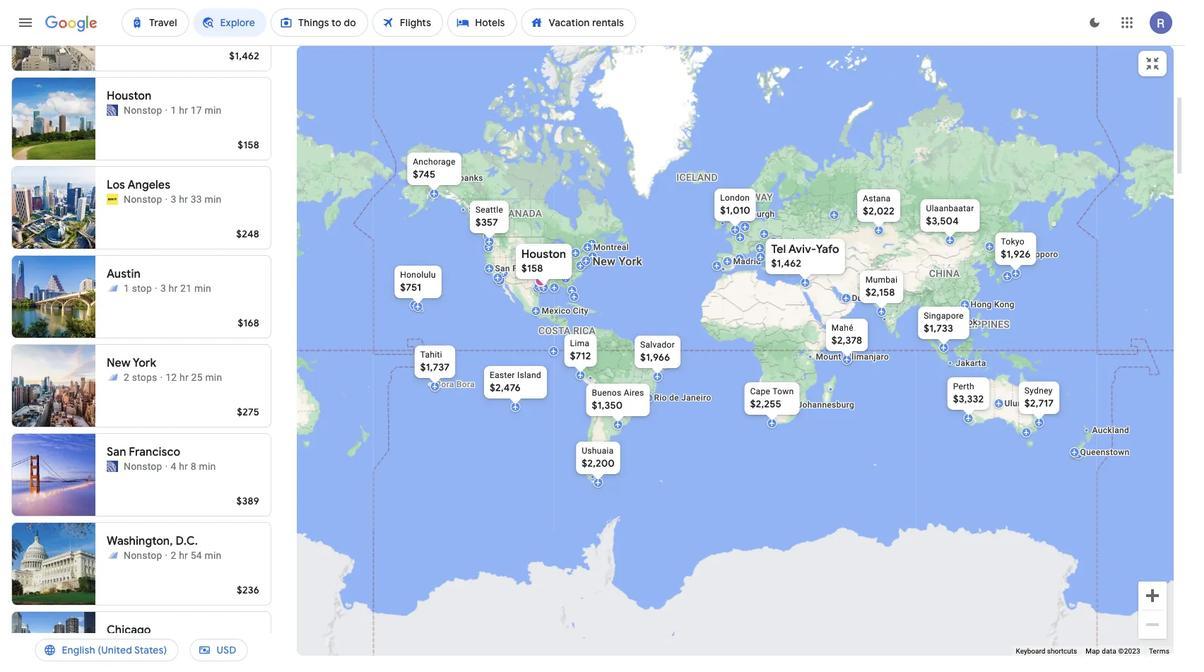 Task type: vqa. For each thing, say whether or not it's contained in the screenshot.


Task type: describe. For each thing, give the bounding box(es) containing it.
mumbai
[[866, 275, 898, 285]]

new york inside the map region
[[593, 255, 643, 268]]

ulaanbaatar $3,504
[[927, 204, 975, 228]]

25 for 2
[[180, 639, 192, 651]]

johannesburg
[[798, 400, 855, 410]]

rome
[[767, 252, 790, 262]]

17
[[191, 104, 202, 116]]

712 US dollars text field
[[570, 350, 592, 363]]

0 horizontal spatial york
[[133, 356, 156, 371]]

0 horizontal spatial $158
[[238, 139, 260, 151]]

houston $158
[[522, 247, 567, 275]]

2378 US dollars text field
[[832, 335, 863, 347]]

2717 US dollars text field
[[1025, 397, 1055, 410]]

york inside the map region
[[619, 255, 643, 268]]

8
[[191, 461, 196, 472]]

terms link
[[1150, 648, 1170, 656]]

min for houston
[[205, 104, 222, 116]]

ulaanbaatar
[[927, 204, 975, 214]]

auckland
[[1093, 426, 1130, 436]]

ushuaia $2,200
[[582, 446, 615, 470]]

mahé
[[832, 323, 854, 333]]

sapporo
[[1026, 250, 1059, 260]]

mexico city
[[542, 306, 589, 316]]

tokyo
[[1002, 237, 1025, 247]]

 image for san francisco
[[165, 460, 168, 474]]

yafo
[[817, 242, 840, 257]]

min right 21
[[194, 283, 211, 294]]

spirit image
[[107, 194, 118, 205]]

$158 inside houston $158
[[522, 262, 543, 275]]

21
[[180, 283, 192, 294]]

united image
[[107, 461, 118, 472]]

$3,504
[[927, 215, 960, 228]]

1733 US dollars text field
[[924, 322, 954, 335]]

contour airlines and spirit image
[[107, 372, 118, 383]]

uluru
[[1005, 399, 1026, 409]]

island
[[518, 371, 542, 380]]

united image
[[107, 105, 118, 116]]

hr for los angeles
[[179, 193, 188, 205]]

keyboard
[[1017, 648, 1046, 656]]

buenos aires $1,350
[[592, 388, 645, 412]]

i̇stanbul
[[799, 255, 832, 265]]

©2023
[[1119, 648, 1141, 656]]

1 vertical spatial new
[[107, 356, 131, 371]]

1 stop for austin
[[124, 283, 152, 294]]

3 hr 21 min
[[160, 283, 211, 294]]

1926 US dollars text field
[[1002, 248, 1032, 261]]

houston for houston
[[107, 89, 152, 103]]

salvador $1,966
[[641, 340, 675, 364]]

janeiro
[[682, 393, 712, 403]]

248 US dollars text field
[[236, 228, 260, 240]]

3504 US dollars text field
[[927, 215, 960, 228]]

kilimanjaro
[[844, 352, 890, 362]]

1 hr 17 min
[[171, 104, 222, 116]]

data
[[1103, 648, 1117, 656]]

loading results progress bar
[[0, 45, 1186, 48]]

 image for houston
[[165, 103, 168, 117]]

$389
[[237, 495, 260, 508]]

map region
[[193, 0, 1186, 668]]

1737 US dollars text field
[[421, 361, 450, 374]]

ushuaia
[[582, 446, 614, 456]]

rio
[[655, 393, 667, 403]]

$248
[[236, 228, 260, 240]]

jakarta
[[956, 359, 987, 368]]

$745
[[413, 168, 436, 181]]

english
[[62, 644, 95, 657]]

2 for 2 stops
[[124, 372, 129, 383]]

mahé $2,378
[[832, 323, 863, 347]]

sydney $2,717
[[1025, 386, 1055, 410]]

philippines
[[951, 319, 1010, 330]]

costa
[[539, 325, 571, 337]]

12 hr 25 min
[[166, 372, 222, 383]]

bangkok
[[944, 318, 978, 327]]

states)
[[134, 644, 167, 657]]

$236
[[237, 584, 260, 597]]

275 US dollars text field
[[237, 406, 260, 419]]

main menu image
[[17, 14, 34, 31]]

town
[[773, 387, 795, 397]]

san francisco inside the map region
[[495, 264, 552, 274]]

2200 US dollars text field
[[582, 458, 615, 470]]

mumbai $2,158
[[866, 275, 898, 299]]

25 for 12
[[191, 372, 203, 383]]

london
[[721, 193, 750, 203]]

hr for new york
[[180, 372, 189, 383]]

54
[[191, 550, 202, 562]]

3332 US dollars text field
[[954, 393, 985, 406]]

de
[[670, 393, 680, 403]]

keyboard shortcuts button
[[1017, 647, 1078, 657]]

edinburgh
[[735, 209, 775, 219]]

$1,350
[[592, 400, 623, 412]]

158 US dollars text field
[[522, 262, 543, 275]]

usd
[[217, 644, 237, 657]]

budapest
[[780, 237, 817, 247]]

honolulu
[[401, 270, 436, 280]]

0 horizontal spatial new york
[[107, 356, 156, 371]]

singapore
[[924, 311, 964, 321]]

dubai
[[853, 293, 875, 303]]

cape town $2,255
[[751, 387, 795, 411]]

1 bora from the left
[[436, 380, 454, 390]]

tahiti $1,737
[[421, 350, 450, 374]]

min for los angeles
[[205, 193, 222, 205]]

2 hr 25 min
[[160, 639, 211, 651]]

china
[[930, 268, 961, 280]]

$1,733
[[924, 322, 954, 335]]

costa rica
[[539, 325, 596, 337]]

tahiti
[[421, 350, 443, 360]]

mexico
[[542, 306, 571, 316]]

norway
[[732, 191, 773, 203]]

spirit and united image
[[107, 639, 118, 651]]

$2,158
[[866, 286, 896, 299]]

change appearance image
[[1078, 6, 1112, 40]]

easter
[[490, 371, 515, 380]]

0 horizontal spatial san
[[107, 445, 126, 460]]

min left the usd
[[194, 639, 211, 651]]



Task type: locate. For each thing, give the bounding box(es) containing it.
1 vertical spatial houston
[[522, 247, 567, 262]]

1 horizontal spatial $1,462
[[772, 257, 802, 270]]

washington,
[[107, 534, 173, 549]]

montreal
[[594, 243, 629, 252]]

 image left 3 hr 33 min
[[165, 192, 168, 207]]

min right the '17'
[[205, 104, 222, 116]]

san francisco up "4"
[[107, 445, 181, 460]]

nonstop for los angeles
[[124, 193, 162, 205]]

honolulu $751
[[401, 270, 436, 294]]

1 horizontal spatial san francisco
[[495, 264, 552, 274]]

 image left "4"
[[165, 460, 168, 474]]

min right 12
[[205, 372, 222, 383]]

3 for 3 hr 33 min
[[171, 193, 176, 205]]

chicago
[[107, 623, 151, 638]]

american and spirit image
[[107, 550, 118, 562]]

751 US dollars text field
[[401, 281, 422, 294]]

0 horizontal spatial $1,462
[[229, 50, 260, 62]]

bora down $1,737
[[436, 380, 454, 390]]

$712
[[570, 350, 592, 363]]

stop down chicago
[[132, 639, 152, 651]]

 image
[[165, 103, 168, 117], [165, 192, 168, 207], [165, 460, 168, 474], [165, 549, 168, 563]]

12
[[166, 372, 177, 383]]

1 vertical spatial san
[[107, 445, 126, 460]]

san up united icon
[[107, 445, 126, 460]]

fairbanks
[[444, 173, 484, 183]]

1 vertical spatial 25
[[180, 639, 192, 651]]

bora left easter
[[457, 380, 475, 390]]

1 1 stop from the top
[[124, 283, 152, 294]]

4 hr 8 min
[[171, 461, 216, 472]]

$2,476
[[490, 382, 521, 395]]

0 vertical spatial stop
[[132, 283, 152, 294]]

houston for houston $158
[[522, 247, 567, 262]]

1 vertical spatial san francisco
[[107, 445, 181, 460]]

sitka
[[469, 205, 489, 215]]

$1,462 button
[[11, 0, 272, 71], [11, 0, 272, 71]]

hr right 12
[[180, 372, 189, 383]]

queenstown
[[1081, 448, 1130, 458]]

seattle $357
[[476, 205, 504, 229]]

singapore $1,733
[[924, 311, 964, 335]]

1
[[171, 104, 176, 116], [124, 283, 129, 294], [124, 639, 129, 651]]

1 for austin
[[124, 283, 129, 294]]

1 right american and united icon
[[124, 283, 129, 294]]

canada
[[502, 208, 543, 219]]

los
[[107, 178, 125, 192]]

new down montreal
[[593, 255, 616, 268]]

washington, d.c.
[[107, 534, 198, 549]]

york down montreal
[[619, 255, 643, 268]]

2
[[124, 372, 129, 383], [171, 550, 176, 562], [160, 639, 166, 651]]

1 vertical spatial york
[[133, 356, 156, 371]]

 image left 1 hr 17 min
[[165, 103, 168, 117]]

san inside the map region
[[495, 264, 510, 274]]

hr left the '17'
[[179, 104, 188, 116]]

hr left 33
[[179, 193, 188, 205]]

houston up united image
[[107, 89, 152, 103]]

$1,966
[[641, 351, 671, 364]]

2 down d.c.
[[171, 550, 176, 562]]

san
[[495, 264, 510, 274], [107, 445, 126, 460]]

0 horizontal spatial san francisco
[[107, 445, 181, 460]]

stops
[[132, 372, 157, 383]]

hong
[[971, 300, 993, 310]]

nonstop for houston
[[124, 104, 162, 116]]

0 vertical spatial $158
[[238, 139, 260, 151]]

min for san francisco
[[199, 461, 216, 472]]

0 horizontal spatial 2
[[124, 372, 129, 383]]

$1,462
[[229, 50, 260, 62], [772, 257, 802, 270]]

2 for 2 hr 54 min
[[171, 550, 176, 562]]

745 US dollars text field
[[413, 168, 436, 181]]

2158 US dollars text field
[[866, 286, 896, 299]]

$2,022
[[864, 205, 895, 218]]

1462 US dollars text field
[[229, 50, 260, 62]]

hr for houston
[[179, 104, 188, 116]]

25 right 12
[[191, 372, 203, 383]]

1 horizontal spatial new york
[[593, 255, 643, 268]]

hr left 54
[[179, 550, 188, 562]]

236 US dollars text field
[[237, 584, 260, 597]]

houston
[[107, 89, 152, 103], [522, 247, 567, 262]]

1462 US dollars text field
[[772, 257, 802, 270]]

1 stop down austin
[[124, 283, 152, 294]]

aires
[[624, 388, 645, 398]]

anchorage
[[413, 157, 456, 167]]

1 vertical spatial 1 stop
[[124, 639, 152, 651]]

1010 US dollars text field
[[721, 204, 751, 217]]

min right 33
[[205, 193, 222, 205]]

francisco
[[513, 264, 552, 274], [129, 445, 181, 460]]

perth
[[954, 382, 975, 392]]

1 vertical spatial 2
[[171, 550, 176, 562]]

2255 US dollars text field
[[751, 398, 782, 411]]

sydney
[[1025, 386, 1053, 396]]

4 nonstop from the top
[[124, 550, 162, 562]]

rica
[[574, 325, 596, 337]]

3 for 3 hr 21 min
[[160, 283, 166, 294]]

stop for chicago
[[132, 639, 152, 651]]

view smaller map image
[[1145, 55, 1162, 72]]

1 for chicago
[[124, 639, 129, 651]]

$1,926
[[1002, 248, 1032, 261]]

$1,462 inside tel aviv-yafo $1,462
[[772, 257, 802, 270]]

tel
[[772, 242, 787, 257]]

0 vertical spatial 25
[[191, 372, 203, 383]]

0 vertical spatial $1,462
[[229, 50, 260, 62]]

2  image from the top
[[165, 192, 168, 207]]

389 US dollars text field
[[237, 495, 260, 508]]

1 horizontal spatial 3
[[171, 193, 176, 205]]

2 1 stop from the top
[[124, 639, 152, 651]]

london $1,010
[[721, 193, 751, 217]]

0 vertical spatial york
[[619, 255, 643, 268]]

 image for washington, d.c.
[[165, 549, 168, 563]]

2 for 2 hr 25 min
[[160, 639, 166, 651]]

min right 54
[[205, 550, 222, 562]]

0 vertical spatial san francisco
[[495, 264, 552, 274]]

2 horizontal spatial 2
[[171, 550, 176, 562]]

4  image from the top
[[165, 549, 168, 563]]

3 nonstop from the top
[[124, 461, 162, 472]]

1 horizontal spatial $158
[[522, 262, 543, 275]]

1 stop for chicago
[[124, 639, 152, 651]]

mount
[[816, 352, 842, 362]]

american and united image
[[107, 283, 118, 294]]

1 nonstop from the top
[[124, 104, 162, 116]]

0 vertical spatial 1
[[171, 104, 176, 116]]

2 right contour airlines and spirit image
[[124, 372, 129, 383]]

min right 8 on the bottom of page
[[199, 461, 216, 472]]

2 vertical spatial 1
[[124, 639, 129, 651]]

 image left d.c.
[[165, 549, 168, 563]]

usd button
[[190, 634, 248, 668]]

city
[[573, 306, 589, 316]]

new york down montreal
[[593, 255, 643, 268]]

hr left 8 on the bottom of page
[[179, 461, 188, 472]]

0 vertical spatial francisco
[[513, 264, 552, 274]]

houston up 158 us dollars text field on the top left of the page
[[522, 247, 567, 262]]

3 left 33
[[171, 193, 176, 205]]

bora
[[436, 380, 454, 390], [457, 380, 475, 390]]

1 horizontal spatial 2
[[160, 639, 166, 651]]

$1,737
[[421, 361, 450, 374]]

0 vertical spatial new york
[[593, 255, 643, 268]]

mount kilimanjaro
[[816, 352, 890, 362]]

nonstop down los angeles at the top of page
[[124, 193, 162, 205]]

$2,717
[[1025, 397, 1055, 410]]

min for washington, d.c.
[[205, 550, 222, 562]]

0 horizontal spatial new
[[107, 356, 131, 371]]

3 left 21
[[160, 283, 166, 294]]

nonstop left "4"
[[124, 461, 162, 472]]

francisco inside the map region
[[513, 264, 552, 274]]

austin
[[107, 267, 141, 281]]

hr for san francisco
[[179, 461, 188, 472]]

new inside the map region
[[593, 255, 616, 268]]

salvador
[[641, 340, 675, 350]]

0 vertical spatial new
[[593, 255, 616, 268]]

1 horizontal spatial houston
[[522, 247, 567, 262]]

nonstop for san francisco
[[124, 461, 162, 472]]

168 US dollars text field
[[238, 317, 260, 330]]

francisco up "4"
[[129, 445, 181, 460]]

1 left the '17'
[[171, 104, 176, 116]]

los angeles
[[107, 178, 170, 192]]

min for new york
[[205, 372, 222, 383]]

bora bora
[[436, 380, 475, 390]]

english (united states) button
[[35, 634, 179, 668]]

1 horizontal spatial bora
[[457, 380, 475, 390]]

25 right states)
[[180, 639, 192, 651]]

new york up the 2 stops
[[107, 356, 156, 371]]

2 stop from the top
[[132, 639, 152, 651]]

 image
[[160, 371, 163, 385]]

nonstop right united image
[[124, 104, 162, 116]]

158 US dollars text field
[[238, 139, 260, 151]]

25
[[191, 372, 203, 383], [180, 639, 192, 651]]

2476 US dollars text field
[[490, 382, 521, 395]]

nonstop for washington, d.c.
[[124, 550, 162, 562]]

1 horizontal spatial york
[[619, 255, 643, 268]]

tokyo $1,926
[[1002, 237, 1032, 261]]

hr right states)
[[169, 639, 178, 651]]

seattle
[[476, 205, 504, 215]]

1 vertical spatial $1,462
[[772, 257, 802, 270]]

1 vertical spatial $158
[[522, 262, 543, 275]]

hong kong
[[971, 300, 1015, 310]]

shortcuts
[[1048, 648, 1078, 656]]

 image for los angeles
[[165, 192, 168, 207]]

0 horizontal spatial francisco
[[129, 445, 181, 460]]

1350 US dollars text field
[[592, 400, 623, 412]]

2 vertical spatial 2
[[160, 639, 166, 651]]

tel aviv-yafo $1,462
[[772, 242, 840, 270]]

hr for washington, d.c.
[[179, 550, 188, 562]]

1966 US dollars text field
[[641, 351, 671, 364]]

0 vertical spatial 2
[[124, 372, 129, 383]]

2 bora from the left
[[457, 380, 475, 390]]

$2,255
[[751, 398, 782, 411]]

357 US dollars text field
[[476, 216, 499, 229]]

new up contour airlines and spirit image
[[107, 356, 131, 371]]

angeles
[[128, 178, 170, 192]]

1 vertical spatial 3
[[160, 283, 166, 294]]

0 vertical spatial 1 stop
[[124, 283, 152, 294]]

0 horizontal spatial houston
[[107, 89, 152, 103]]

2022 US dollars text field
[[864, 205, 895, 218]]

stop down austin
[[132, 283, 152, 294]]

francisco up mexico
[[513, 264, 552, 274]]

2 nonstop from the top
[[124, 193, 162, 205]]

0 vertical spatial san
[[495, 264, 510, 274]]

1 right 'spirit and united' icon
[[124, 639, 129, 651]]

new york
[[593, 255, 643, 268], [107, 356, 156, 371]]

hr
[[179, 104, 188, 116], [179, 193, 188, 205], [169, 283, 178, 294], [180, 372, 189, 383], [179, 461, 188, 472], [179, 550, 188, 562], [169, 639, 178, 651]]

san left 158 us dollars text field on the top left of the page
[[495, 264, 510, 274]]

1 horizontal spatial san
[[495, 264, 510, 274]]

nonstop down washington,
[[124, 550, 162, 562]]

0 horizontal spatial bora
[[436, 380, 454, 390]]

1 vertical spatial new york
[[107, 356, 156, 371]]

astana
[[864, 194, 891, 204]]

rio de janeiro
[[655, 393, 712, 403]]

astana $2,022
[[864, 194, 895, 218]]

1 stop down chicago
[[124, 639, 152, 651]]

houston inside the map region
[[522, 247, 567, 262]]

york up stops at bottom left
[[133, 356, 156, 371]]

map
[[1086, 648, 1101, 656]]

0 horizontal spatial 3
[[160, 283, 166, 294]]

2 right (united
[[160, 639, 166, 651]]

1 vertical spatial stop
[[132, 639, 152, 651]]

1 horizontal spatial new
[[593, 255, 616, 268]]

stop for austin
[[132, 283, 152, 294]]

buenos
[[592, 388, 622, 398]]

1 stop from the top
[[132, 283, 152, 294]]

1 vertical spatial 1
[[124, 283, 129, 294]]

san francisco up mexico
[[495, 264, 552, 274]]

1  image from the top
[[165, 103, 168, 117]]

0 vertical spatial 3
[[171, 193, 176, 205]]

$2,378
[[832, 335, 863, 347]]

1 horizontal spatial francisco
[[513, 264, 552, 274]]

0 vertical spatial houston
[[107, 89, 152, 103]]

3  image from the top
[[165, 460, 168, 474]]

kong
[[995, 300, 1015, 310]]

$357
[[476, 216, 499, 229]]

hr left 21
[[169, 283, 178, 294]]

2 hr 54 min
[[171, 550, 222, 562]]

1 vertical spatial francisco
[[129, 445, 181, 460]]



